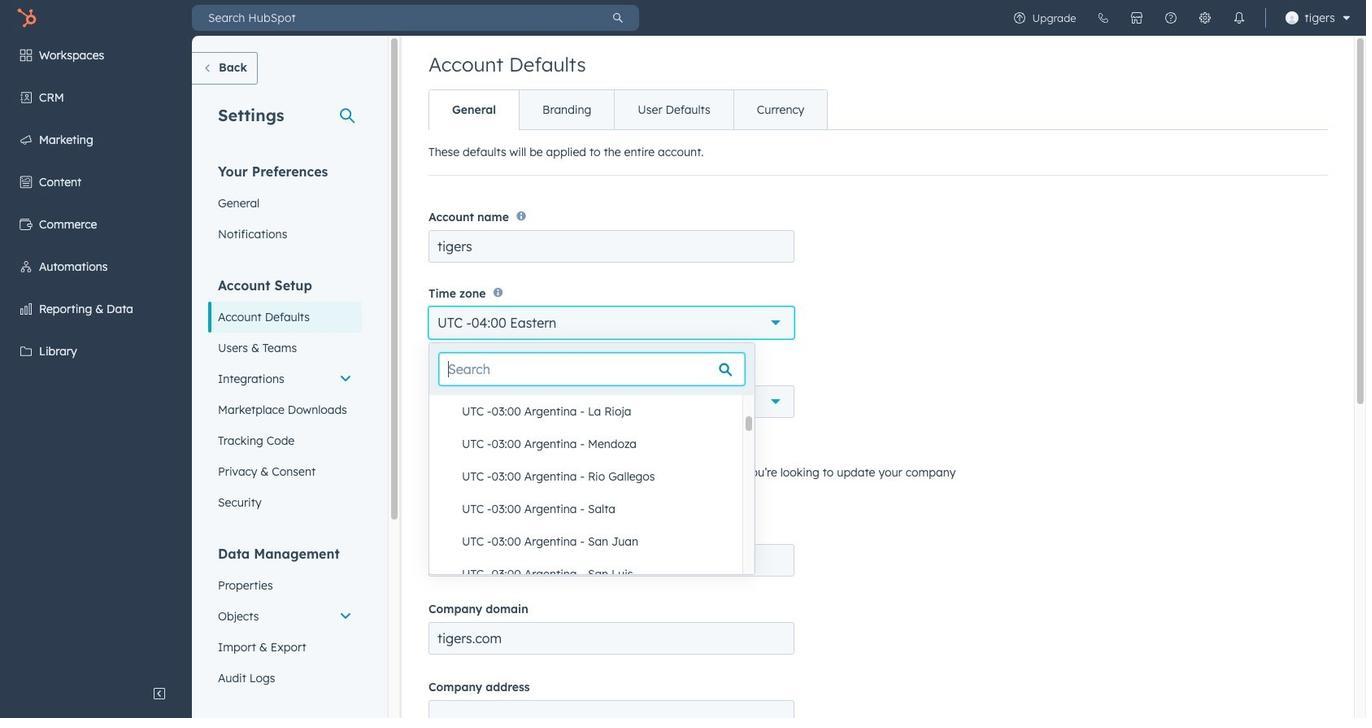 Task type: locate. For each thing, give the bounding box(es) containing it.
notifications image
[[1232, 11, 1245, 24]]

None text field
[[429, 230, 794, 263], [429, 544, 794, 577], [429, 700, 794, 718], [429, 230, 794, 263], [429, 544, 794, 577], [429, 700, 794, 718]]

Search HubSpot search field
[[192, 5, 597, 31]]

navigation
[[429, 89, 828, 130]]

settings image
[[1198, 11, 1211, 24]]

None field
[[429, 37, 755, 718]]

None text field
[[429, 622, 794, 655]]

data management element
[[208, 545, 362, 694]]

howard n/a image
[[1285, 11, 1298, 24]]

menu
[[1002, 0, 1356, 36], [0, 36, 192, 677]]

marketplaces image
[[1130, 11, 1143, 24]]

account setup element
[[208, 276, 362, 518]]

1 horizontal spatial menu
[[1002, 0, 1356, 36]]

list box
[[429, 70, 742, 718]]



Task type: describe. For each thing, give the bounding box(es) containing it.
help image
[[1164, 11, 1177, 24]]

Search search field
[[439, 353, 745, 385]]

your preferences element
[[208, 163, 362, 250]]

0 horizontal spatial menu
[[0, 36, 192, 677]]



Task type: vqa. For each thing, say whether or not it's contained in the screenshot.
Standard Views
no



